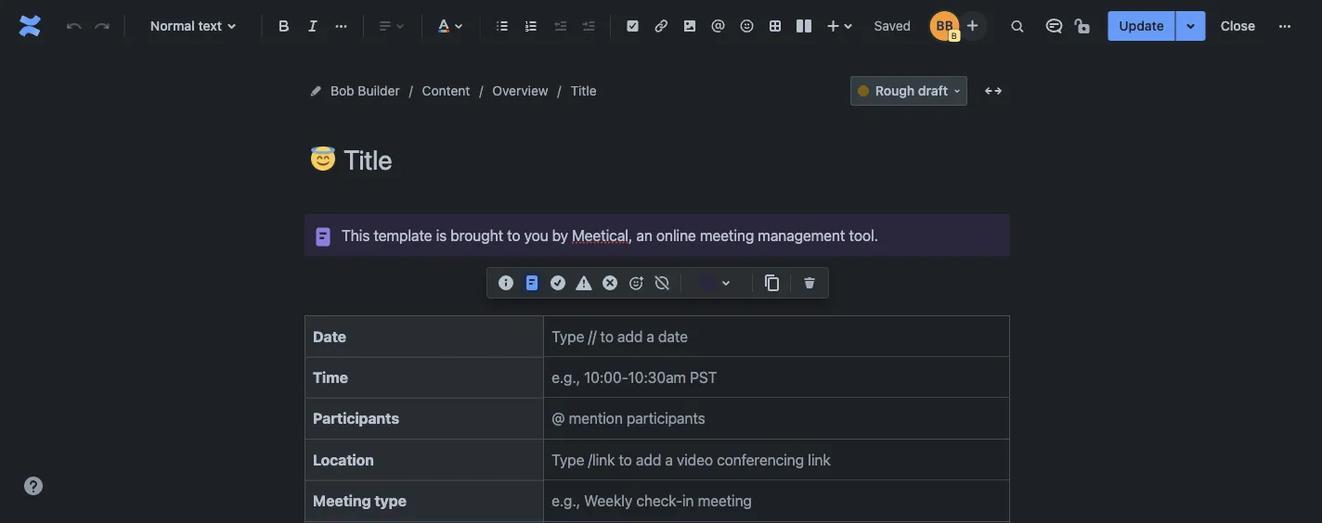 Task type: describe. For each thing, give the bounding box(es) containing it.
panel note image
[[312, 226, 334, 248]]

bullet list ⌘⇧8 image
[[491, 15, 514, 37]]

info image
[[495, 272, 517, 294]]

note image
[[521, 272, 543, 294]]

more image
[[1274, 15, 1296, 37]]

more formatting image
[[330, 15, 353, 37]]

italic ⌘i image
[[302, 15, 324, 37]]

content
[[422, 83, 470, 98]]

participants
[[313, 410, 399, 428]]

invite to edit image
[[961, 14, 984, 37]]

close button
[[1209, 11, 1266, 41]]

undo ⌘z image
[[63, 15, 85, 37]]

meeting
[[313, 493, 371, 510]]

overview link
[[492, 80, 548, 102]]

outdent ⇧tab image
[[549, 15, 571, 37]]

meeting type
[[313, 493, 407, 510]]

tool.
[[849, 227, 878, 244]]

content link
[[422, 80, 470, 102]]

time
[[313, 369, 348, 386]]

no restrictions image
[[1073, 15, 1095, 37]]

bold ⌘b image
[[273, 15, 295, 37]]

find and replace image
[[1006, 15, 1028, 37]]

normal
[[150, 18, 195, 33]]

update button
[[1108, 11, 1175, 41]]

template
[[374, 227, 432, 244]]

numbered list ⌘⇧7 image
[[520, 15, 542, 37]]

bob builder link
[[331, 80, 400, 102]]

adjust update settings image
[[1180, 15, 1202, 37]]

to
[[507, 227, 520, 244]]

title link
[[571, 80, 597, 102]]

meetical,
[[572, 227, 633, 244]]

an
[[636, 227, 652, 244]]

this
[[342, 227, 370, 244]]

meeting
[[700, 227, 754, 244]]

remove emoji image
[[651, 272, 673, 294]]

brought
[[451, 227, 503, 244]]

management
[[758, 227, 845, 244]]

remove image
[[798, 272, 821, 294]]

success image
[[547, 272, 569, 294]]

:innocent: image
[[311, 147, 335, 171]]

is
[[436, 227, 447, 244]]

text
[[198, 18, 222, 33]]

Main content area, start typing to enter text. text field
[[293, 214, 1021, 524]]

editor add emoji image
[[625, 272, 647, 294]]

editor toolbar toolbar
[[487, 268, 828, 318]]

help image
[[22, 475, 45, 498]]

date
[[313, 328, 346, 345]]



Task type: locate. For each thing, give the bounding box(es) containing it.
comment icon image
[[1043, 15, 1065, 37]]

type
[[374, 493, 407, 510]]

confluence image
[[15, 11, 45, 41], [15, 11, 45, 41]]

bob builder image
[[930, 11, 959, 41]]

table image
[[764, 15, 787, 37]]

indent tab image
[[577, 15, 600, 37]]

you
[[524, 227, 548, 244]]

redo ⌘⇧z image
[[91, 15, 113, 37]]

action item image
[[622, 15, 644, 37]]

link image
[[650, 15, 672, 37]]

warning image
[[573, 272, 595, 294]]

error image
[[599, 272, 621, 294]]

bob builder
[[331, 83, 400, 98]]

layouts image
[[793, 15, 815, 37]]

online
[[656, 227, 696, 244]]

move this page image
[[308, 84, 323, 98]]

update
[[1119, 18, 1164, 33]]

normal text button
[[132, 6, 254, 46]]

emoji image
[[736, 15, 758, 37]]

builder
[[358, 83, 400, 98]]

by
[[552, 227, 568, 244]]

saved
[[874, 18, 911, 33]]

normal text
[[150, 18, 222, 33]]

this template is brought to you by meetical, an online meeting management tool.
[[342, 227, 878, 244]]

Give this page a title text field
[[344, 145, 1010, 175]]

add image, video, or file image
[[679, 15, 701, 37]]

bob
[[331, 83, 354, 98]]

background color image
[[715, 272, 737, 294]]

mention image
[[707, 15, 729, 37]]

:innocent: image
[[311, 147, 335, 171]]

make page full-width image
[[982, 80, 1005, 102]]

location
[[313, 451, 374, 469]]

close
[[1221, 18, 1255, 33]]

title
[[571, 83, 597, 98]]

overview
[[492, 83, 548, 98]]

copy image
[[760, 272, 783, 294]]



Task type: vqa. For each thing, say whether or not it's contained in the screenshot.
Panel note Icon
yes



